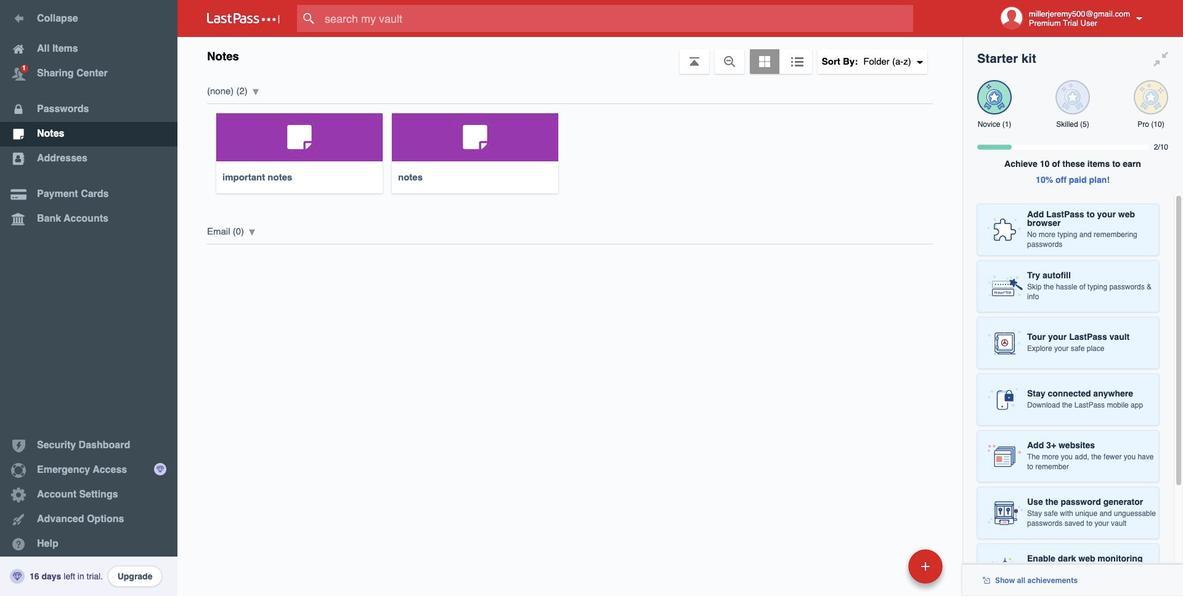 Task type: locate. For each thing, give the bounding box(es) containing it.
main navigation navigation
[[0, 0, 178, 597]]

new item navigation
[[824, 546, 950, 597]]

new item element
[[824, 549, 947, 584]]

Search search field
[[297, 5, 938, 32]]



Task type: describe. For each thing, give the bounding box(es) containing it.
search my vault text field
[[297, 5, 938, 32]]

vault options navigation
[[178, 37, 963, 74]]

lastpass image
[[207, 13, 280, 24]]



Task type: vqa. For each thing, say whether or not it's contained in the screenshot.
Search "Search Box"
yes



